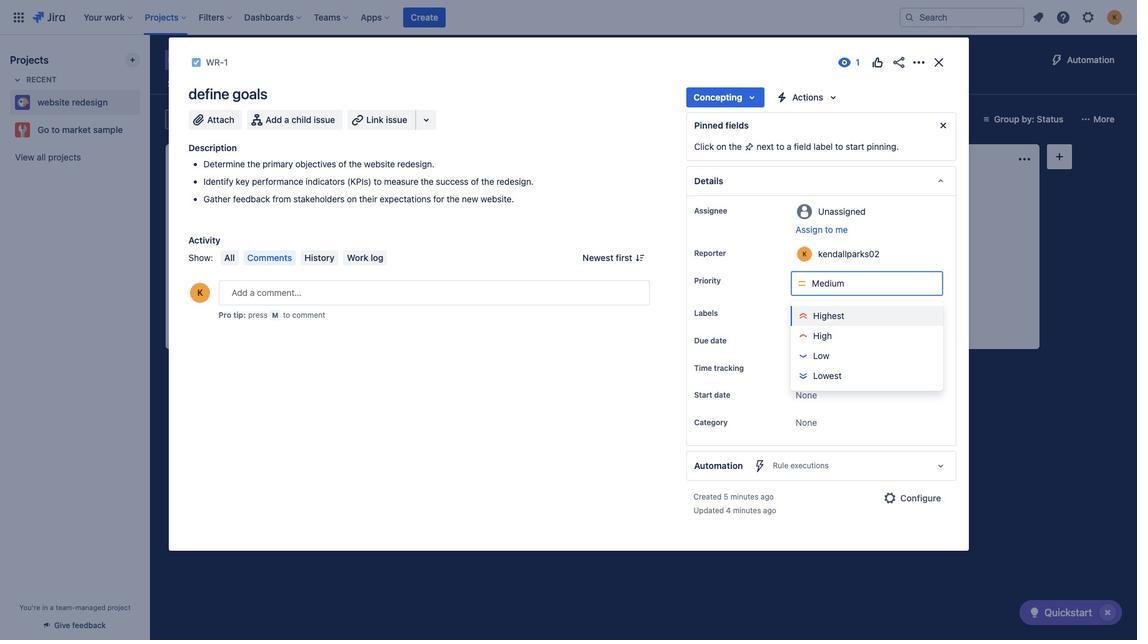 Task type: locate. For each thing, give the bounding box(es) containing it.
sample
[[93, 124, 123, 135]]

concepting 2
[[361, 154, 418, 164]]

create
[[411, 12, 438, 22], [189, 184, 216, 195], [718, 184, 745, 195]]

wr-2 link
[[368, 302, 388, 313]]

1 horizontal spatial on
[[716, 141, 726, 152]]

redesign up go to market sample
[[72, 97, 108, 108]]

project settings
[[760, 78, 825, 89]]

0 right launch at top
[[925, 154, 930, 164]]

managed
[[75, 604, 106, 612]]

measure
[[384, 176, 418, 187]]

go to market sample
[[38, 124, 123, 135]]

concepting up pinned fields
[[694, 92, 742, 103]]

vote options: no one has voted for this issue yet. image
[[870, 55, 885, 70]]

0 horizontal spatial issue
[[314, 114, 335, 125]]

start date
[[694, 391, 730, 400]]

the up (kpis)
[[349, 159, 362, 169]]

1 vertical spatial 2
[[384, 303, 388, 312]]

1 horizontal spatial concepting
[[694, 92, 742, 103]]

0 vertical spatial date
[[710, 336, 727, 346]]

1 vertical spatial ago
[[763, 507, 776, 516]]

give feedback button
[[37, 616, 113, 636]]

create button for do
[[169, 179, 331, 199]]

1 horizontal spatial a
[[284, 114, 289, 125]]

0 vertical spatial feedback
[[233, 194, 270, 204]]

of
[[338, 159, 347, 169], [471, 176, 479, 187]]

0 vertical spatial define goals
[[188, 85, 267, 103]]

expectations
[[380, 194, 431, 204]]

1 horizontal spatial website
[[190, 51, 242, 69]]

1 issue from the left
[[314, 114, 335, 125]]

1 horizontal spatial issue
[[386, 114, 407, 125]]

feedback down "managed"
[[72, 621, 106, 631]]

1 none from the top
[[796, 308, 817, 319]]

issue right child
[[314, 114, 335, 125]]

ago right 4
[[763, 507, 776, 516]]

pro
[[218, 311, 231, 320]]

comment
[[292, 311, 325, 320]]

show:
[[188, 253, 213, 263]]

automation up 5
[[694, 461, 743, 472]]

comments
[[247, 253, 292, 263]]

1 vertical spatial of
[[471, 176, 479, 187]]

a
[[284, 114, 289, 125], [787, 141, 792, 152], [50, 604, 54, 612]]

view all projects link
[[10, 146, 140, 169]]

work log
[[347, 253, 383, 263]]

0 vertical spatial website
[[190, 51, 242, 69]]

on up testing
[[716, 141, 726, 152]]

on left "their" at top
[[347, 194, 357, 204]]

pro tip: press m to comment
[[218, 311, 325, 320]]

1 vertical spatial website
[[38, 97, 70, 108]]

link
[[366, 114, 384, 125]]

4
[[726, 507, 731, 516]]

goals inside define goals dialog
[[232, 85, 267, 103]]

define down identify key performance indicators (kpis) to measure the success of the redesign.
[[353, 187, 378, 198]]

date left due date pin to top. only you can see pinned fields. icon
[[710, 336, 727, 346]]

0 down description
[[212, 154, 217, 164]]

automation element
[[686, 452, 956, 482]]

0 horizontal spatial 2
[[384, 303, 388, 312]]

1 horizontal spatial redesign.
[[496, 176, 534, 187]]

none up executions
[[796, 418, 817, 428]]

1 vertical spatial website redesign
[[38, 97, 108, 108]]

updated
[[694, 507, 724, 516]]

for
[[433, 194, 444, 204]]

market
[[62, 124, 91, 135]]

summary
[[168, 78, 207, 89]]

concepting for concepting
[[694, 92, 742, 103]]

wr- right task image at top
[[368, 303, 384, 312]]

1 vertical spatial redesign.
[[496, 176, 534, 187]]

details element
[[686, 166, 956, 196]]

the up for
[[421, 176, 434, 187]]

2 0 from the left
[[749, 154, 755, 164]]

0 horizontal spatial of
[[338, 159, 347, 169]]

launch
[[890, 155, 920, 163]]

projects
[[48, 152, 81, 163]]

Search field
[[900, 7, 1025, 27]]

newest
[[583, 253, 614, 263]]

time tracking pin to top. only you can see pinned fields. image
[[746, 364, 756, 374]]

unassigned
[[818, 206, 866, 217]]

due date
[[694, 336, 727, 346]]

1 vertical spatial redesign
[[72, 97, 108, 108]]

concepting inside concepting 2
[[361, 155, 408, 163]]

0 vertical spatial concepting
[[694, 92, 742, 103]]

newest first
[[583, 253, 632, 263]]

task image
[[191, 58, 201, 68]]

go
[[38, 124, 49, 135]]

rule executions
[[773, 462, 829, 471]]

add people image
[[321, 112, 336, 127]]

0 vertical spatial 2
[[413, 154, 418, 164]]

reporter
[[694, 249, 726, 258]]

kendallparks02
[[818, 248, 880, 259]]

go to market sample link
[[10, 118, 135, 143]]

define goals up the attach
[[188, 85, 267, 103]]

0 horizontal spatial concepting
[[361, 155, 408, 163]]

menu bar containing all
[[218, 251, 390, 266]]

a left field
[[787, 141, 792, 152]]

tip:
[[233, 311, 246, 320]]

feedback down key
[[233, 194, 270, 204]]

feedback inside "button"
[[72, 621, 106, 631]]

feedback inside define goals dialog
[[233, 194, 270, 204]]

0 horizontal spatial define
[[188, 85, 229, 103]]

summary link
[[165, 73, 209, 95]]

automation right automation image
[[1067, 54, 1115, 65]]

start
[[694, 391, 712, 400]]

1 vertical spatial a
[[787, 141, 792, 152]]

actions image
[[911, 55, 926, 70]]

0 horizontal spatial website
[[38, 97, 70, 108]]

start
[[846, 141, 864, 152]]

to right next at right top
[[776, 141, 784, 152]]

to left me
[[825, 224, 833, 235]]

0 horizontal spatial a
[[50, 604, 54, 612]]

automation inside the automation element
[[694, 461, 743, 472]]

1 horizontal spatial website redesign
[[190, 51, 303, 69]]

ago
[[761, 493, 774, 502], [763, 507, 776, 516]]

activity
[[188, 235, 220, 246]]

to do 0
[[184, 154, 217, 164]]

website inside define goals dialog
[[364, 159, 395, 169]]

tab list
[[158, 73, 835, 95]]

jira image
[[33, 10, 65, 25], [33, 10, 65, 25]]

0 horizontal spatial 0
[[212, 154, 217, 164]]

0 vertical spatial wr-
[[206, 57, 224, 68]]

create button for 0
[[698, 179, 860, 199]]

0 horizontal spatial on
[[347, 194, 357, 204]]

a right add
[[284, 114, 289, 125]]

define goals dialog
[[168, 38, 969, 552]]

wr- for 2
[[368, 303, 384, 312]]

2 horizontal spatial a
[[787, 141, 792, 152]]

date for start date
[[714, 391, 730, 400]]

date right start
[[714, 391, 730, 400]]

all
[[224, 253, 235, 263]]

0 vertical spatial minutes
[[731, 493, 759, 502]]

identify key performance indicators (kpis) to measure the success of the redesign.
[[203, 176, 534, 187]]

team-
[[56, 604, 75, 612]]

issue right "link"
[[386, 114, 407, 125]]

define up search board text field
[[188, 85, 229, 103]]

none up high
[[796, 308, 817, 319]]

of up indicators
[[338, 159, 347, 169]]

to inside button
[[825, 224, 833, 235]]

2
[[413, 154, 418, 164], [384, 303, 388, 312]]

1 horizontal spatial automation
[[1067, 54, 1115, 65]]

concepting inside concepting "dropdown button"
[[694, 92, 742, 103]]

1 horizontal spatial 2
[[413, 154, 418, 164]]

2 for concepting 2
[[413, 154, 418, 164]]

2 vertical spatial website
[[364, 159, 395, 169]]

0 horizontal spatial wr-
[[206, 57, 224, 68]]

3 0 from the left
[[925, 154, 930, 164]]

minutes right 5
[[731, 493, 759, 502]]

redesign. up website.
[[496, 176, 534, 187]]

0 horizontal spatial automation
[[694, 461, 743, 472]]

1 vertical spatial automation
[[694, 461, 743, 472]]

0 for testing 0
[[749, 154, 755, 164]]

goals down measure at top left
[[380, 187, 402, 198]]

1 horizontal spatial define goals
[[353, 187, 402, 198]]

tab
[[219, 73, 249, 95]]

2 vertical spatial a
[[50, 604, 54, 612]]

0 horizontal spatial redesign.
[[397, 159, 434, 169]]

testing
[[713, 155, 744, 163]]

redesign right copy link to issue "icon"
[[245, 51, 303, 69]]

0 horizontal spatial redesign
[[72, 97, 108, 108]]

the up key
[[247, 159, 260, 169]]

redesign. up measure at top left
[[397, 159, 434, 169]]

1 vertical spatial concepting
[[361, 155, 408, 163]]

redesign
[[245, 51, 303, 69], [72, 97, 108, 108]]

wr-2
[[368, 303, 388, 312]]

0 right testing
[[749, 154, 755, 164]]

ago down rule
[[761, 493, 774, 502]]

concepting up identify key performance indicators (kpis) to measure the success of the redesign.
[[361, 155, 408, 163]]

2 horizontal spatial 0
[[925, 154, 930, 164]]

wr- inside define goals dialog
[[206, 57, 224, 68]]

gather
[[203, 194, 231, 204]]

automation image
[[1050, 53, 1065, 68]]

1 vertical spatial define goals
[[353, 187, 402, 198]]

assign
[[796, 224, 823, 235]]

redesign.
[[397, 159, 434, 169], [496, 176, 534, 187]]

1 horizontal spatial define
[[353, 187, 378, 198]]

3 none from the top
[[796, 390, 817, 401]]

minutes right 4
[[733, 507, 761, 516]]

feedback for give
[[72, 621, 106, 631]]

1 horizontal spatial create button
[[403, 7, 446, 27]]

0 vertical spatial goals
[[232, 85, 267, 103]]

0 vertical spatial a
[[284, 114, 289, 125]]

feedback
[[233, 194, 270, 204], [72, 621, 106, 631]]

0 horizontal spatial goals
[[232, 85, 267, 103]]

1 vertical spatial date
[[714, 391, 730, 400]]

1 horizontal spatial goals
[[380, 187, 402, 198]]

0 horizontal spatial website redesign
[[38, 97, 108, 108]]

none up "low"
[[796, 336, 817, 346]]

more information about this user image
[[797, 247, 812, 262]]

define goals down identify key performance indicators (kpis) to measure the success of the redesign.
[[353, 187, 402, 198]]

1 horizontal spatial redesign
[[245, 51, 303, 69]]

project settings link
[[757, 73, 827, 95]]

new
[[462, 194, 478, 204]]

0 for launch 0
[[925, 154, 930, 164]]

2 for wr-2
[[384, 303, 388, 312]]

1 horizontal spatial wr-
[[368, 303, 384, 312]]

the right for
[[447, 194, 460, 204]]

0 horizontal spatial feedback
[[72, 621, 106, 631]]

create banner
[[0, 0, 1137, 35]]

prototyping
[[529, 187, 576, 198]]

menu bar
[[218, 251, 390, 266]]

2 right task image at top
[[384, 303, 388, 312]]

Search board text field
[[166, 111, 261, 128]]

2 horizontal spatial create button
[[698, 179, 860, 199]]

minutes
[[731, 493, 759, 502], [733, 507, 761, 516]]

label
[[814, 141, 833, 152]]

0 horizontal spatial create button
[[169, 179, 331, 199]]

0 vertical spatial automation
[[1067, 54, 1115, 65]]

1 horizontal spatial 0
[[749, 154, 755, 164]]

automation button
[[1045, 50, 1122, 70]]

1 horizontal spatial create
[[411, 12, 438, 22]]

0 vertical spatial of
[[338, 159, 347, 169]]

m
[[272, 311, 278, 319]]

wr- left copy link to issue "icon"
[[206, 57, 224, 68]]

a inside button
[[284, 114, 289, 125]]

to
[[51, 124, 60, 135], [776, 141, 784, 152], [835, 141, 843, 152], [374, 176, 382, 187], [825, 224, 833, 235], [283, 311, 290, 320]]

create inside primary element
[[411, 12, 438, 22]]

work
[[347, 253, 368, 263]]

1 vertical spatial wr-
[[368, 303, 384, 312]]

due
[[694, 336, 709, 346]]

1 vertical spatial feedback
[[72, 621, 106, 631]]

close image
[[931, 55, 946, 70]]

next to a field label to start pinning.
[[754, 141, 899, 152]]

time
[[694, 364, 712, 373]]

the
[[729, 141, 742, 152], [247, 159, 260, 169], [349, 159, 362, 169], [421, 176, 434, 187], [481, 176, 494, 187], [447, 194, 460, 204]]

1 horizontal spatial feedback
[[233, 194, 270, 204]]

goals up add
[[232, 85, 267, 103]]

0 horizontal spatial define goals
[[188, 85, 267, 103]]

of up new
[[471, 176, 479, 187]]

define
[[188, 85, 229, 103], [353, 187, 378, 198]]

2 up measure at top left
[[413, 154, 418, 164]]

link issue button
[[348, 110, 416, 130]]

attach
[[207, 114, 234, 125]]

2 horizontal spatial website
[[364, 159, 395, 169]]

0 vertical spatial define
[[188, 85, 229, 103]]

none down "no"
[[796, 390, 817, 401]]

Add a comment… field
[[218, 281, 650, 306]]

a right in
[[50, 604, 54, 612]]



Task type: describe. For each thing, give the bounding box(es) containing it.
add
[[266, 114, 282, 125]]

launch 0
[[890, 154, 930, 164]]

create button inside primary element
[[403, 7, 446, 27]]

logged
[[830, 365, 857, 376]]

first
[[616, 253, 632, 263]]

due date pin to top. only you can see pinned fields. image
[[729, 336, 739, 346]]

you're in a team-managed project
[[19, 604, 131, 612]]

key
[[236, 176, 250, 187]]

2 none from the top
[[796, 336, 817, 346]]

1 horizontal spatial of
[[471, 176, 479, 187]]

press
[[248, 311, 268, 320]]

1 vertical spatial goals
[[380, 187, 402, 198]]

primary
[[263, 159, 293, 169]]

fields
[[726, 120, 749, 131]]

low
[[813, 351, 829, 361]]

the up testing 0
[[729, 141, 742, 152]]

search image
[[905, 12, 915, 22]]

1 vertical spatial minutes
[[733, 507, 761, 516]]

0 vertical spatial redesign
[[245, 51, 303, 69]]

date for due date
[[710, 336, 727, 346]]

all
[[37, 152, 46, 163]]

assign to me
[[796, 224, 848, 235]]

1
[[224, 57, 228, 68]]

define inside define goals dialog
[[188, 85, 229, 103]]

stakeholders
[[293, 194, 345, 204]]

no time logged
[[796, 365, 857, 376]]

high
[[813, 331, 832, 341]]

no
[[796, 365, 807, 376]]

time
[[810, 365, 827, 376]]

tracking
[[714, 364, 744, 373]]

1 vertical spatial on
[[347, 194, 357, 204]]

0 vertical spatial redesign.
[[397, 159, 434, 169]]

work log button
[[343, 251, 387, 266]]

task image
[[353, 303, 363, 313]]

hide message image
[[936, 118, 951, 133]]

quickstart button
[[1020, 601, 1122, 626]]

add a child issue
[[266, 114, 335, 125]]

automation inside automation button
[[1067, 54, 1115, 65]]

collapse recent projects image
[[10, 73, 25, 88]]

highest
[[813, 311, 844, 321]]

0 vertical spatial website redesign
[[190, 51, 303, 69]]

determine the primary objectives of the website redesign.
[[203, 159, 434, 169]]

a for next to a field label to start pinning.
[[787, 141, 792, 152]]

the up website.
[[481, 176, 494, 187]]

give
[[54, 621, 70, 631]]

actions
[[792, 92, 823, 103]]

their
[[359, 194, 377, 204]]

concepting for concepting 2
[[361, 155, 408, 163]]

created 5 minutes ago updated 4 minutes ago
[[694, 493, 776, 516]]

pinned fields
[[694, 120, 749, 131]]

primary element
[[8, 0, 890, 35]]

analyze
[[353, 244, 384, 255]]

from
[[272, 194, 291, 204]]

description
[[188, 143, 237, 153]]

wr-1 link
[[206, 55, 228, 70]]

configure
[[900, 493, 941, 504]]

check image
[[1027, 606, 1042, 621]]

log
[[371, 253, 383, 263]]

add a child issue button
[[247, 110, 343, 130]]

0 vertical spatial ago
[[761, 493, 774, 502]]

a for you're in a team-managed project
[[50, 604, 54, 612]]

website
[[420, 244, 452, 255]]

2 horizontal spatial create
[[718, 184, 745, 195]]

view
[[15, 152, 34, 163]]

time tracking
[[694, 364, 744, 373]]

give feedback
[[54, 621, 106, 631]]

indicators
[[306, 176, 345, 187]]

website redesign link
[[10, 90, 135, 115]]

dismiss quickstart image
[[1098, 603, 1118, 623]]

lowest
[[813, 371, 842, 381]]

labels
[[694, 309, 718, 318]]

newest first button
[[575, 251, 650, 266]]

performance
[[252, 176, 303, 187]]

medium image
[[488, 303, 498, 313]]

you're
[[19, 604, 40, 612]]

0 horizontal spatial create
[[189, 184, 216, 195]]

concepting button
[[686, 88, 765, 108]]

attach button
[[188, 110, 242, 130]]

create column image
[[1052, 149, 1067, 164]]

pinning.
[[867, 141, 899, 152]]

4 none from the top
[[796, 418, 817, 428]]

determine
[[203, 159, 245, 169]]

project
[[760, 78, 789, 89]]

history button
[[301, 251, 338, 266]]

5
[[724, 493, 728, 502]]

child
[[292, 114, 311, 125]]

copy link to issue image
[[225, 57, 235, 67]]

wr- for 1
[[206, 57, 224, 68]]

menu bar inside define goals dialog
[[218, 251, 390, 266]]

0 vertical spatial on
[[716, 141, 726, 152]]

view all projects
[[15, 152, 81, 163]]

gather feedback from stakeholders on their expectations for the new website.
[[203, 194, 514, 204]]

to right go at the top of the page
[[51, 124, 60, 135]]

pinned
[[694, 120, 723, 131]]

tab list containing summary
[[158, 73, 835, 95]]

projects
[[10, 54, 49, 66]]

testing 0
[[713, 154, 755, 164]]

to left start
[[835, 141, 843, 152]]

to right m
[[283, 311, 290, 320]]

feedback for gather
[[233, 194, 270, 204]]

assignee
[[694, 206, 727, 216]]

identify
[[203, 176, 233, 187]]

field
[[794, 141, 811, 152]]

created
[[694, 493, 722, 502]]

1 vertical spatial define
[[353, 187, 378, 198]]

objectives
[[295, 159, 336, 169]]

project
[[107, 604, 131, 612]]

to right (kpis)
[[374, 176, 382, 187]]

history
[[305, 253, 334, 263]]

1 0 from the left
[[212, 154, 217, 164]]

quickstart
[[1045, 608, 1092, 619]]

current
[[387, 244, 417, 255]]

define goals inside dialog
[[188, 85, 267, 103]]

link web pages and more image
[[419, 113, 434, 128]]

(kpis)
[[347, 176, 371, 187]]

details
[[694, 176, 723, 186]]

priority pin to top. only you can see pinned fields. image
[[723, 276, 733, 286]]

click on the
[[694, 141, 744, 152]]

category
[[694, 418, 728, 428]]

reporter pin to top. only you can see pinned fields. image
[[729, 249, 739, 259]]

2 issue from the left
[[386, 114, 407, 125]]

priority
[[694, 276, 721, 286]]



Task type: vqa. For each thing, say whether or not it's contained in the screenshot.
the issue
yes



